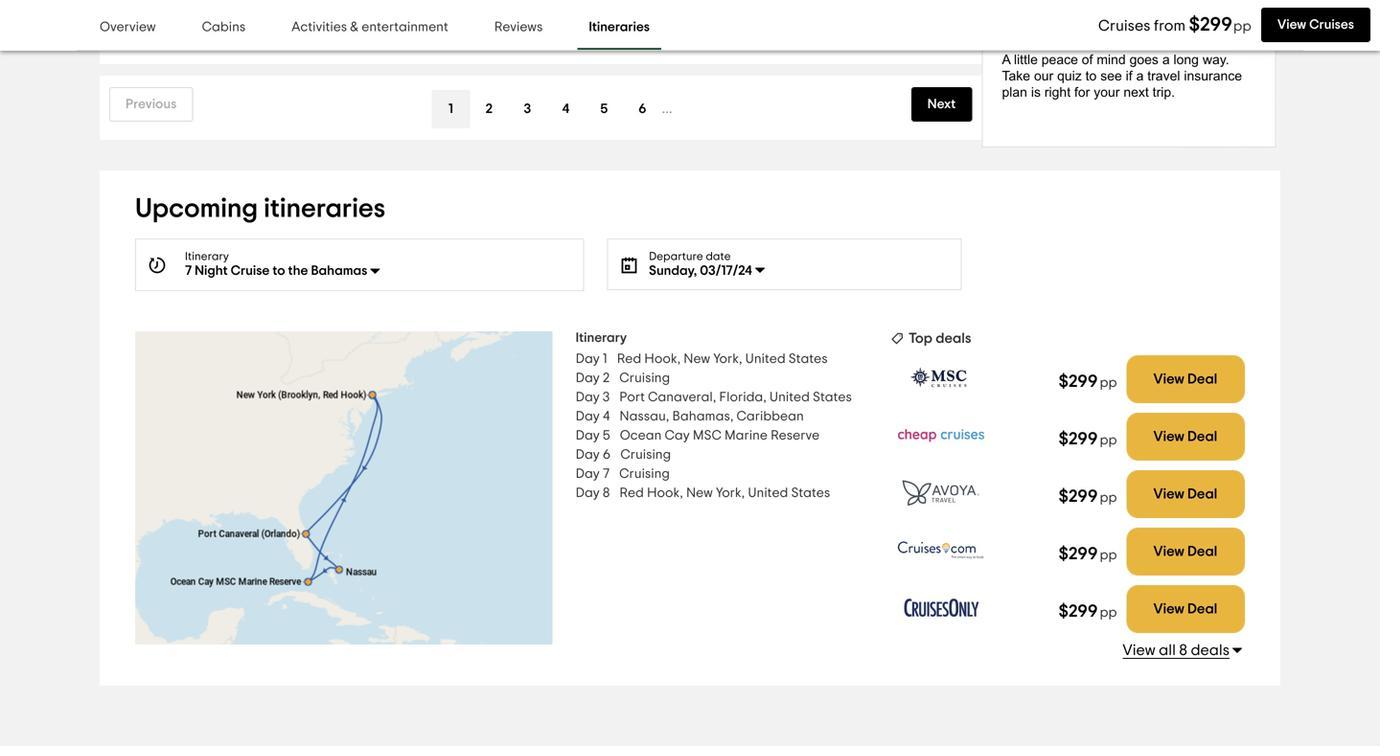 Task type: vqa. For each thing, say whether or not it's contained in the screenshot.
'marvel'
no



Task type: describe. For each thing, give the bounding box(es) containing it.
itinerary for itinerary day​​ 1 red hook, new york, united states day​​ 2 cruising day​​ 3 port canaveral, florida, united states day​​ 4 nassau, bahamas, caribbean day​​ 5 ocean cay msc marine reserve day​​ 6 cruising day​​ 7 cruising day​​ 8 red hook, new york, united states
[[576, 332, 627, 345]]

2 vertical spatial states
[[792, 487, 831, 501]]

red hook, new york, united states link for 8
[[620, 484, 831, 504]]

port
[[620, 391, 645, 405]]

activities
[[292, 21, 347, 34]]

4 day​​ from the top
[[576, 411, 600, 424]]

cruises inside cruises from $299 pp
[[1099, 18, 1151, 34]]

1 view deal from the top
[[1154, 373, 1218, 387]]

overview
[[100, 21, 156, 34]]

5 inside itinerary day​​ 1 red hook, new york, united states day​​ 2 cruising day​​ 3 port canaveral, florida, united states day​​ 4 nassau, bahamas, caribbean day​​ 5 ocean cay msc marine reserve day​​ 6 cruising day​​ 7 cruising day​​ 8 red hook, new york, united states
[[603, 430, 611, 443]]

itineraries
[[589, 21, 650, 34]]

marine
[[725, 430, 768, 443]]

5 deal from the top
[[1188, 603, 1218, 617]]

1 vertical spatial york,
[[716, 487, 745, 501]]

reviews
[[495, 21, 543, 34]]

0 vertical spatial 1
[[449, 103, 453, 116]]

florida,
[[720, 391, 767, 405]]

cabins
[[202, 21, 246, 34]]

the
[[288, 265, 308, 278]]

5 day​​ from the top
[[576, 430, 600, 443]]

bahamas
[[311, 265, 368, 278]]

canaveral,
[[648, 391, 717, 405]]

from
[[1154, 18, 1186, 34]]

view all 8 deals
[[1123, 644, 1230, 659]]

the map for this itinerary is not available at this time. image
[[135, 332, 553, 645]]

top
[[909, 332, 933, 346]]

top deals
[[909, 332, 972, 346]]

1 day​​ from the top
[[576, 353, 600, 366]]

0 vertical spatial red
[[617, 353, 642, 366]]

to
[[273, 265, 285, 278]]

upcoming itineraries
[[135, 196, 386, 223]]

6 link
[[624, 90, 662, 129]]

overview link
[[88, 6, 167, 50]]

1 vertical spatial states
[[813, 391, 852, 405]]

4 deal from the top
[[1188, 545, 1218, 560]]

03/17/24
[[700, 265, 753, 278]]

all
[[1159, 644, 1176, 659]]

2 vertical spatial united
[[748, 487, 789, 501]]

4 inside itinerary day​​ 1 red hook, new york, united states day​​ 2 cruising day​​ 3 port canaveral, florida, united states day​​ 4 nassau, bahamas, caribbean day​​ 5 ocean cay msc marine reserve day​​ 6 cruising day​​ 7 cruising day​​ 8 red hook, new york, united states
[[603, 411, 610, 424]]

next
[[928, 98, 956, 111]]

1 vertical spatial united
[[770, 391, 810, 405]]

helpful
[[146, 38, 183, 49]]

7 day​​ from the top
[[576, 468, 600, 482]]

upcoming
[[135, 196, 258, 223]]

sunday,
[[649, 265, 697, 278]]

4 $299 pp from the top
[[1059, 546, 1118, 564]]

date
[[706, 251, 731, 263]]

0 vertical spatial hook,
[[645, 353, 681, 366]]

5 $299 pp from the top
[[1059, 604, 1118, 621]]

1 vertical spatial cruising
[[621, 449, 671, 462]]

activities & entertainment
[[292, 21, 449, 34]]

8 day​​ from the top
[[576, 487, 600, 501]]

0 vertical spatial 7
[[185, 265, 192, 278]]

cruise
[[231, 265, 270, 278]]

…
[[662, 101, 673, 116]]

departure
[[649, 251, 704, 263]]

0 vertical spatial states
[[789, 353, 828, 366]]

1 horizontal spatial deals
[[1191, 644, 1230, 659]]



Task type: locate. For each thing, give the bounding box(es) containing it.
itinerary inside itinerary day​​ 1 red hook, new york, united states day​​ 2 cruising day​​ 3 port canaveral, florida, united states day​​ 4 nassau, bahamas, caribbean day​​ 5 ocean cay msc marine reserve day​​ 6 cruising day​​ 7 cruising day​​ 8 red hook, new york, united states
[[576, 332, 627, 345]]

0 horizontal spatial 6
[[603, 449, 611, 462]]

1 horizontal spatial 4
[[603, 411, 610, 424]]

red hook, new york, united states link up the port canaveral, florida, united states link
[[617, 350, 828, 369]]

0 vertical spatial 3
[[524, 103, 531, 116]]

hook, up canaveral, in the bottom of the page
[[645, 353, 681, 366]]

1 horizontal spatial cruises
[[1310, 18, 1355, 32]]

2 day​​ from the top
[[576, 372, 600, 386]]

pp inside cruises from $299 pp
[[1234, 19, 1252, 34]]

port canaveral, florida, united states link
[[620, 389, 852, 408]]

3 left port
[[603, 391, 610, 405]]

3 link
[[509, 90, 547, 129]]

deals right all
[[1191, 644, 1230, 659]]

1 vertical spatial 1
[[603, 353, 608, 366]]

1 vertical spatial 8
[[1180, 644, 1188, 659]]

4 right 3 link
[[562, 103, 570, 116]]

itinerary for itinerary
[[185, 251, 229, 263]]

new up canaveral, in the bottom of the page
[[684, 353, 711, 366]]

0 vertical spatial red hook, new york, united states link
[[617, 350, 828, 369]]

0 vertical spatial 4
[[562, 103, 570, 116]]

caribbean
[[737, 411, 804, 424]]

day​​
[[576, 353, 600, 366], [576, 372, 600, 386], [576, 391, 600, 405], [576, 411, 600, 424], [576, 430, 600, 443], [576, 449, 600, 462], [576, 468, 600, 482], [576, 487, 600, 501]]

states up reserve
[[813, 391, 852, 405]]

next link
[[912, 87, 973, 122]]

0 vertical spatial 6
[[639, 103, 647, 116]]

0 horizontal spatial 8
[[603, 487, 610, 501]]

0 horizontal spatial 2
[[486, 103, 493, 116]]

0 horizontal spatial cruises
[[1099, 18, 1151, 34]]

5 left ocean
[[603, 430, 611, 443]]

1 deal from the top
[[1188, 373, 1218, 387]]

4 view deal from the top
[[1154, 545, 1218, 560]]

2 cruises from the left
[[1310, 18, 1355, 32]]

itineraries link
[[578, 6, 662, 50]]

3 left 4 link
[[524, 103, 531, 116]]

6 inside itinerary day​​ 1 red hook, new york, united states day​​ 2 cruising day​​ 3 port canaveral, florida, united states day​​ 4 nassau, bahamas, caribbean day​​ 5 ocean cay msc marine reserve day​​ 6 cruising day​​ 7 cruising day​​ 8 red hook, new york, united states
[[603, 449, 611, 462]]

cruising
[[620, 372, 670, 386], [621, 449, 671, 462], [620, 468, 670, 482]]

5 link
[[585, 90, 624, 129]]

1 vertical spatial red
[[620, 487, 644, 501]]

activities & entertainment link
[[280, 6, 460, 50]]

0 vertical spatial deals
[[936, 332, 972, 346]]

1 horizontal spatial 8
[[1180, 644, 1188, 659]]

1 horizontal spatial 2
[[603, 372, 610, 386]]

nassau,
[[620, 411, 670, 424]]

view
[[1278, 18, 1307, 32], [1154, 373, 1185, 387], [1154, 430, 1185, 445], [1154, 488, 1185, 502], [1154, 545, 1185, 560], [1154, 603, 1185, 617], [1123, 644, 1156, 659]]

red hook, new york, united states link down msc at the bottom
[[620, 484, 831, 504]]

1 $299 pp from the top
[[1059, 374, 1118, 391]]

reviews link
[[483, 6, 555, 50]]

red up port
[[617, 353, 642, 366]]

new
[[684, 353, 711, 366], [687, 487, 713, 501]]

0 horizontal spatial 7
[[185, 265, 192, 278]]

1 vertical spatial hook,
[[647, 487, 684, 501]]

itinerary day​​ 1 red hook, new york, united states day​​ 2 cruising day​​ 3 port canaveral, florida, united states day​​ 4 nassau, bahamas, caribbean day​​ 5 ocean cay msc marine reserve day​​ 6 cruising day​​ 7 cruising day​​ 8 red hook, new york, united states
[[576, 332, 852, 501]]

0 horizontal spatial 4
[[562, 103, 570, 116]]

hook,
[[645, 353, 681, 366], [647, 487, 684, 501]]

$299
[[1190, 15, 1233, 35], [1059, 374, 1098, 391], [1059, 431, 1098, 448], [1059, 489, 1098, 506], [1059, 546, 1098, 564], [1059, 604, 1098, 621]]

1 horizontal spatial 6
[[639, 103, 647, 116]]

1 vertical spatial 4
[[603, 411, 610, 424]]

red down ocean
[[620, 487, 644, 501]]

1 vertical spatial itinerary
[[576, 332, 627, 345]]

new down msc at the bottom
[[687, 487, 713, 501]]

cruises
[[1099, 18, 1151, 34], [1310, 18, 1355, 32]]

3 view deal from the top
[[1154, 488, 1218, 502]]

united up caribbean
[[770, 391, 810, 405]]

7
[[185, 265, 192, 278], [603, 468, 610, 482]]

share
[[226, 38, 256, 49]]

3 $299 pp from the top
[[1059, 489, 1118, 506]]

0 horizontal spatial 1
[[449, 103, 453, 116]]

1 horizontal spatial itinerary
[[576, 332, 627, 345]]

1 vertical spatial 5
[[603, 430, 611, 443]]

4 left nassau,
[[603, 411, 610, 424]]

cay
[[665, 430, 690, 443]]

1 horizontal spatial 1
[[603, 353, 608, 366]]

0 vertical spatial 8
[[603, 487, 610, 501]]

pp
[[1234, 19, 1252, 34], [1100, 377, 1118, 390], [1100, 434, 1118, 448], [1100, 492, 1118, 506], [1100, 549, 1118, 563], [1100, 607, 1118, 621]]

states
[[789, 353, 828, 366], [813, 391, 852, 405], [792, 487, 831, 501]]

itinerary
[[185, 251, 229, 263], [576, 332, 627, 345]]

states down reserve
[[792, 487, 831, 501]]

0 vertical spatial york,
[[714, 353, 743, 366]]

states up caribbean
[[789, 353, 828, 366]]

5 inside 5 link
[[601, 103, 608, 116]]

1 vertical spatial red hook, new york, united states link
[[620, 484, 831, 504]]

nassau, bahamas, caribbean link
[[620, 408, 804, 427]]

4 link
[[547, 90, 585, 129]]

2 inside itinerary day​​ 1 red hook, new york, united states day​​ 2 cruising day​​ 3 port canaveral, florida, united states day​​ 4 nassau, bahamas, caribbean day​​ 5 ocean cay msc marine reserve day​​ 6 cruising day​​ 7 cruising day​​ 8 red hook, new york, united states
[[603, 372, 610, 386]]

3 inside itinerary day​​ 1 red hook, new york, united states day​​ 2 cruising day​​ 3 port canaveral, florida, united states day​​ 4 nassau, bahamas, caribbean day​​ 5 ocean cay msc marine reserve day​​ 6 cruising day​​ 7 cruising day​​ 8 red hook, new york, united states
[[603, 391, 610, 405]]

5 view deal from the top
[[1154, 603, 1218, 617]]

1 vertical spatial deals
[[1191, 644, 1230, 659]]

5
[[601, 103, 608, 116], [603, 430, 611, 443]]

ocean
[[620, 430, 662, 443]]

united
[[746, 353, 786, 366], [770, 391, 810, 405], [748, 487, 789, 501]]

2 vertical spatial cruising
[[620, 468, 670, 482]]

cruises from $299 pp
[[1099, 15, 1252, 35]]

entertainment
[[362, 21, 449, 34]]

york, down marine
[[716, 487, 745, 501]]

&
[[350, 21, 359, 34]]

bahamas,
[[673, 411, 734, 424]]

8 inside itinerary day​​ 1 red hook, new york, united states day​​ 2 cruising day​​ 3 port canaveral, florida, united states day​​ 4 nassau, bahamas, caribbean day​​ 5 ocean cay msc marine reserve day​​ 6 cruising day​​ 7 cruising day​​ 8 red hook, new york, united states
[[603, 487, 610, 501]]

2 $299 pp from the top
[[1059, 431, 1118, 448]]

0 horizontal spatial deals
[[936, 332, 972, 346]]

hook, down cay
[[647, 487, 684, 501]]

msc
[[693, 430, 722, 443]]

6
[[639, 103, 647, 116], [603, 449, 611, 462]]

7 inside itinerary day​​ 1 red hook, new york, united states day​​ 2 cruising day​​ 3 port canaveral, florida, united states day​​ 4 nassau, bahamas, caribbean day​​ 5 ocean cay msc marine reserve day​​ 6 cruising day​​ 7 cruising day​​ 8 red hook, new york, united states
[[603, 468, 610, 482]]

1 vertical spatial 3
[[603, 391, 610, 405]]

2 view deal from the top
[[1154, 430, 1218, 445]]

0 horizontal spatial 3
[[524, 103, 531, 116]]

cabins link
[[190, 6, 257, 50]]

deals
[[936, 332, 972, 346], [1191, 644, 1230, 659]]

deal
[[1188, 373, 1218, 387], [1188, 430, 1218, 445], [1188, 488, 1218, 502], [1188, 545, 1218, 560], [1188, 603, 1218, 617]]

departure date sunday, 03/17/24
[[649, 251, 753, 278]]

0 vertical spatial 5
[[601, 103, 608, 116]]

0 vertical spatial cruising
[[620, 372, 670, 386]]

6 day​​ from the top
[[576, 449, 600, 462]]

red
[[617, 353, 642, 366], [620, 487, 644, 501]]

0 vertical spatial 2
[[486, 103, 493, 116]]

1
[[449, 103, 453, 116], [603, 353, 608, 366]]

itineraries
[[264, 196, 386, 223]]

2 deal from the top
[[1188, 430, 1218, 445]]

5 right 4 link
[[601, 103, 608, 116]]

1 vertical spatial 7
[[603, 468, 610, 482]]

3 deal from the top
[[1188, 488, 1218, 502]]

itinerary up port
[[576, 332, 627, 345]]

york, up the port canaveral, florida, united states link
[[714, 353, 743, 366]]

view cruises
[[1278, 18, 1355, 32]]

1 vertical spatial 2
[[603, 372, 610, 386]]

reserve
[[771, 430, 820, 443]]

1 vertical spatial new
[[687, 487, 713, 501]]

united down marine
[[748, 487, 789, 501]]

deals right top
[[936, 332, 972, 346]]

$299 pp
[[1059, 374, 1118, 391], [1059, 431, 1118, 448], [1059, 489, 1118, 506], [1059, 546, 1118, 564], [1059, 604, 1118, 621]]

advertisement region
[[982, 0, 1276, 152]]

3
[[524, 103, 531, 116], [603, 391, 610, 405]]

2 link
[[470, 90, 509, 129]]

red hook, new york, united states link for 1
[[617, 350, 828, 369]]

7 night cruise to the bahamas
[[185, 265, 368, 278]]

8
[[603, 487, 610, 501], [1180, 644, 1188, 659]]

3 day​​ from the top
[[576, 391, 600, 405]]

4
[[562, 103, 570, 116], [603, 411, 610, 424]]

0 vertical spatial itinerary
[[185, 251, 229, 263]]

1 vertical spatial 6
[[603, 449, 611, 462]]

united up florida, in the bottom of the page
[[746, 353, 786, 366]]

2
[[486, 103, 493, 116], [603, 372, 610, 386]]

1 inside itinerary day​​ 1 red hook, new york, united states day​​ 2 cruising day​​ 3 port canaveral, florida, united states day​​ 4 nassau, bahamas, caribbean day​​ 5 ocean cay msc marine reserve day​​ 6 cruising day​​ 7 cruising day​​ 8 red hook, new york, united states
[[603, 353, 608, 366]]

view deal
[[1154, 373, 1218, 387], [1154, 430, 1218, 445], [1154, 488, 1218, 502], [1154, 545, 1218, 560], [1154, 603, 1218, 617]]

0 vertical spatial new
[[684, 353, 711, 366]]

york,
[[714, 353, 743, 366], [716, 487, 745, 501]]

itinerary up "night"
[[185, 251, 229, 263]]

1 cruises from the left
[[1099, 18, 1151, 34]]

1 horizontal spatial 7
[[603, 468, 610, 482]]

0 vertical spatial united
[[746, 353, 786, 366]]

night
[[195, 265, 228, 278]]

0 horizontal spatial itinerary
[[185, 251, 229, 263]]

red hook, new york, united states link
[[617, 350, 828, 369], [620, 484, 831, 504]]

1 horizontal spatial 3
[[603, 391, 610, 405]]



